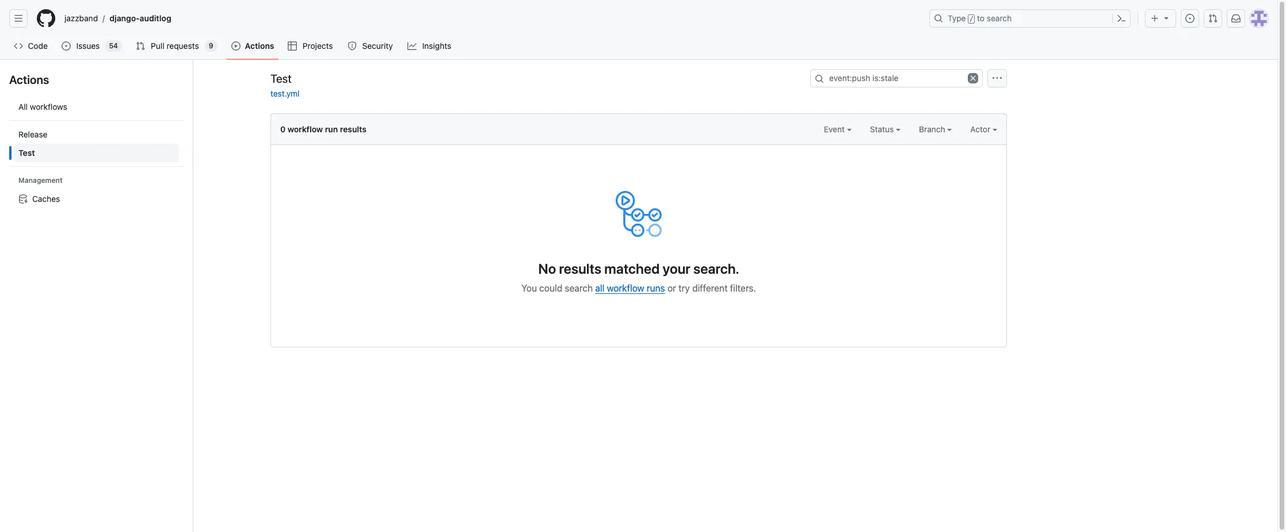 Task type: vqa. For each thing, say whether or not it's contained in the screenshot.
git pull request icon "issue opened" icon
no



Task type: describe. For each thing, give the bounding box(es) containing it.
matched
[[605, 261, 660, 277]]

0 workflow run results
[[280, 124, 367, 134]]

test inside the test link
[[18, 148, 35, 158]]

list containing all workflows
[[9, 93, 184, 213]]

actions link
[[227, 37, 279, 55]]

clear filters image
[[968, 73, 979, 83]]

workflows
[[30, 102, 67, 112]]

actor
[[971, 124, 993, 134]]

54
[[109, 41, 118, 50]]

release
[[18, 130, 47, 139]]

0 vertical spatial results
[[340, 124, 367, 134]]

issue opened image
[[62, 41, 71, 51]]

jazzband / django-auditlog
[[64, 13, 171, 23]]

play image
[[231, 41, 240, 51]]

or
[[668, 283, 677, 294]]

different
[[693, 283, 728, 294]]

run
[[325, 124, 338, 134]]

insights link
[[403, 37, 457, 55]]

release link
[[14, 126, 179, 144]]

0
[[280, 124, 286, 134]]

security
[[362, 41, 393, 51]]

git pull request image for issue opened icon
[[136, 41, 145, 51]]

0 horizontal spatial search
[[565, 283, 593, 294]]

github actions image
[[616, 191, 662, 237]]

9
[[209, 41, 213, 50]]

you
[[522, 283, 537, 294]]

list containing jazzband
[[60, 9, 923, 28]]

Filter workflow runs search field
[[811, 69, 983, 88]]

all workflow runs link
[[596, 283, 666, 294]]

triangle down image
[[1163, 13, 1172, 22]]

issue opened image
[[1186, 14, 1195, 23]]

security link
[[343, 37, 399, 55]]

to
[[978, 13, 985, 23]]

/ for jazzband
[[103, 14, 105, 23]]

test.yml link
[[271, 89, 300, 98]]

/ for type
[[970, 15, 974, 23]]

command palette image
[[1118, 14, 1127, 23]]

auditlog
[[140, 13, 171, 23]]

type / to search
[[948, 13, 1012, 23]]

event button
[[824, 123, 852, 135]]

event
[[824, 124, 847, 134]]

test.yml
[[271, 89, 300, 98]]

table image
[[288, 41, 297, 51]]



Task type: locate. For each thing, give the bounding box(es) containing it.
1 vertical spatial actions
[[9, 73, 49, 86]]

git pull request image
[[1209, 14, 1218, 23], [136, 41, 145, 51]]

0 vertical spatial actions
[[245, 41, 274, 51]]

status
[[870, 124, 897, 134]]

/ left django-
[[103, 14, 105, 23]]

0 horizontal spatial actions
[[9, 73, 49, 86]]

/ left to
[[970, 15, 974, 23]]

1 horizontal spatial git pull request image
[[1209, 14, 1218, 23]]

actor button
[[971, 123, 998, 135]]

no
[[539, 261, 556, 277]]

your
[[663, 261, 691, 277]]

jazzband link
[[60, 9, 103, 28]]

1 vertical spatial test
[[18, 148, 35, 158]]

0 horizontal spatial results
[[340, 124, 367, 134]]

search left all
[[565, 283, 593, 294]]

type
[[948, 13, 967, 23]]

0 vertical spatial workflow
[[288, 124, 323, 134]]

projects
[[303, 41, 333, 51]]

plus image
[[1151, 14, 1160, 23]]

1 horizontal spatial test
[[271, 72, 292, 85]]

all
[[596, 283, 605, 294]]

0 horizontal spatial workflow
[[288, 124, 323, 134]]

git pull request image for issue opened image
[[1209, 14, 1218, 23]]

you could search all workflow runs or try different filters.
[[522, 283, 757, 294]]

notifications image
[[1232, 14, 1241, 23]]

/ inside the jazzband / django-auditlog
[[103, 14, 105, 23]]

workflow down matched
[[607, 283, 645, 294]]

no results matched your search.
[[539, 261, 740, 277]]

/
[[103, 14, 105, 23], [970, 15, 974, 23]]

0 vertical spatial list
[[60, 9, 923, 28]]

0 vertical spatial search
[[987, 13, 1012, 23]]

django-auditlog link
[[105, 9, 176, 28]]

status button
[[870, 123, 901, 135]]

workflow
[[288, 124, 323, 134], [607, 283, 645, 294]]

caches link
[[14, 190, 179, 208]]

0 horizontal spatial /
[[103, 14, 105, 23]]

graph image
[[408, 41, 417, 51]]

search image
[[815, 74, 825, 83]]

code link
[[9, 37, 53, 55]]

shield image
[[348, 41, 357, 51]]

all workflows link
[[14, 98, 179, 116]]

None search field
[[811, 69, 983, 88]]

0 vertical spatial test
[[271, 72, 292, 85]]

issues
[[76, 41, 100, 51]]

results up all
[[559, 261, 602, 277]]

workflow right 0
[[288, 124, 323, 134]]

search right to
[[987, 13, 1012, 23]]

0 vertical spatial git pull request image
[[1209, 14, 1218, 23]]

test up test.yml
[[271, 72, 292, 85]]

actions
[[245, 41, 274, 51], [9, 73, 49, 86]]

1 horizontal spatial /
[[970, 15, 974, 23]]

1 vertical spatial list
[[9, 93, 184, 213]]

pull requests
[[151, 41, 199, 51]]

all workflows
[[18, 102, 67, 112]]

all
[[18, 102, 28, 112]]

actions right 'play' icon
[[245, 41, 274, 51]]

homepage image
[[37, 9, 55, 28]]

1 vertical spatial workflow
[[607, 283, 645, 294]]

caches
[[32, 194, 60, 204]]

django-
[[110, 13, 140, 23]]

1 vertical spatial search
[[565, 283, 593, 294]]

filter workflows element
[[14, 126, 179, 162]]

list
[[60, 9, 923, 28], [9, 93, 184, 213]]

runs
[[647, 283, 666, 294]]

test
[[271, 72, 292, 85], [18, 148, 35, 158]]

0 horizontal spatial test
[[18, 148, 35, 158]]

projects link
[[284, 37, 339, 55]]

requests
[[167, 41, 199, 51]]

could
[[540, 283, 563, 294]]

1 horizontal spatial results
[[559, 261, 602, 277]]

test down release
[[18, 148, 35, 158]]

insights
[[423, 41, 452, 51]]

results right run
[[340, 124, 367, 134]]

results
[[340, 124, 367, 134], [559, 261, 602, 277]]

1 vertical spatial git pull request image
[[136, 41, 145, 51]]

code image
[[14, 41, 23, 51]]

branch
[[920, 124, 948, 134]]

management
[[18, 176, 63, 185]]

1 horizontal spatial actions
[[245, 41, 274, 51]]

search.
[[694, 261, 740, 277]]

filters.
[[731, 283, 757, 294]]

search
[[987, 13, 1012, 23], [565, 283, 593, 294]]

git pull request image left notifications image
[[1209, 14, 1218, 23]]

0 horizontal spatial git pull request image
[[136, 41, 145, 51]]

1 horizontal spatial search
[[987, 13, 1012, 23]]

/ inside type / to search
[[970, 15, 974, 23]]

test link
[[14, 144, 179, 162]]

1 horizontal spatial workflow
[[607, 283, 645, 294]]

try
[[679, 283, 690, 294]]

1 vertical spatial results
[[559, 261, 602, 277]]

jazzband
[[64, 13, 98, 23]]

show workflow options image
[[993, 74, 1002, 83]]

pull
[[151, 41, 164, 51]]

git pull request image left pull
[[136, 41, 145, 51]]

code
[[28, 41, 48, 51]]

actions up 'all'
[[9, 73, 49, 86]]



